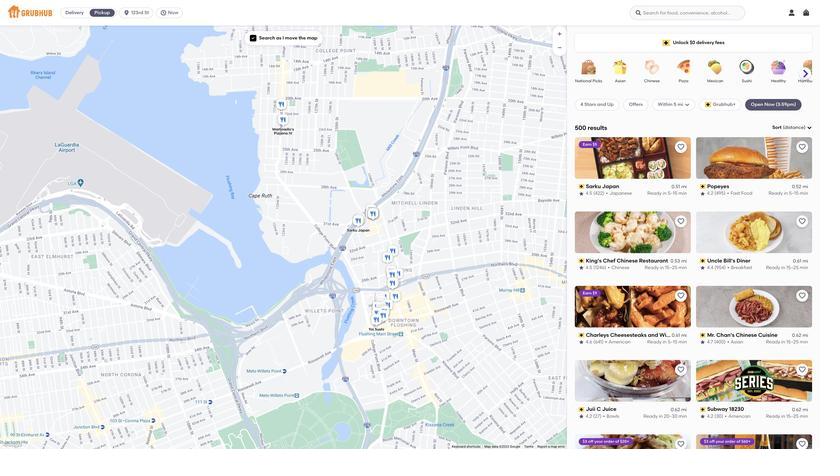Task type: vqa. For each thing, say whether or not it's contained in the screenshot.
Pizzeria
yes



Task type: describe. For each thing, give the bounding box(es) containing it.
leivine wine & spirits logo image
[[696, 435, 812, 450]]

$0
[[690, 40, 695, 45]]

grubhub plus flag logo image for grubhub+
[[705, 102, 712, 108]]

grubhub plus flag logo image for unlock $0 delivery fees
[[662, 40, 670, 46]]

mexican image
[[704, 60, 727, 74]]

(
[[783, 125, 785, 131]]

earn for charleys cheesesteaks and wings
[[583, 291, 592, 296]]

healthy
[[771, 79, 786, 83]]

mr. chan's chinese cuisine
[[707, 332, 778, 339]]

5–15 for sarku japan
[[668, 191, 677, 197]]

martiniello's
[[272, 127, 294, 132]]

18230
[[729, 407, 744, 413]]

cuisine
[[758, 332, 778, 339]]

mi for chan's
[[803, 333, 808, 339]]

ready for juii c juice
[[644, 414, 658, 420]]

min for king's chef chinese restaurant
[[679, 265, 687, 271]]

kennedy fried chicken image
[[387, 276, 400, 291]]

hunan noodle image
[[375, 295, 388, 310]]

0 vertical spatial asian
[[615, 79, 626, 83]]

4.6 (641)
[[586, 340, 604, 345]]

charleys cheesesteaks and wings
[[586, 332, 676, 339]]

uncle bill's diner image
[[365, 207, 378, 221]]

in for mr. chan's chinese cuisine
[[781, 340, 785, 345]]

巴蜀风情 ba shu chinese cuisine image
[[377, 309, 390, 324]]

king's
[[586, 258, 602, 264]]

yin ji chang fen flushing image
[[378, 305, 391, 320]]

chinese down king's chef chinese restaurant
[[611, 265, 630, 271]]

• for charleys cheesesteaks and wings
[[605, 340, 607, 345]]

$5
[[593, 142, 597, 147]]

Search for food, convenience, alcohol... search field
[[630, 6, 745, 20]]

hamburgers image
[[799, 60, 820, 74]]

neel deli image
[[391, 267, 404, 282]]

popeyes logo image
[[696, 137, 812, 179]]

0.53 mi
[[671, 259, 687, 264]]

japan for sarku japan yoi sushi
[[358, 229, 370, 233]]

四四南村 four four south village taipei beef noodles image
[[377, 304, 390, 319]]

sarku japan image
[[352, 214, 365, 229]]

asian image
[[609, 60, 632, 74]]

0.61 for charleys cheesesteaks and wings
[[672, 333, 680, 339]]

subway
[[707, 407, 728, 413]]

$3 for $3 off your order of $20+
[[583, 440, 587, 445]]

of for $20+
[[615, 440, 619, 445]]

0.51
[[672, 184, 680, 190]]

king's chef chinese restaurant image
[[353, 212, 367, 227]]

svg image inside 123rd st button
[[123, 10, 130, 16]]

svg image inside "field"
[[807, 125, 812, 131]]

charleys cheesesteaks and wings logo image
[[575, 286, 691, 328]]

$3 off your order of $20+
[[583, 440, 629, 445]]

(400)
[[714, 340, 726, 345]]

cheesesteaks
[[610, 332, 647, 339]]

martiniello's pizzeria iv image
[[277, 113, 290, 128]]

the
[[299, 35, 306, 41]]

subway 18230 logo image
[[696, 361, 812, 403]]

svg image inside now button
[[160, 10, 167, 16]]

min for popeyes
[[800, 191, 808, 197]]

star icon image for juii c juice
[[579, 415, 584, 420]]

off for $3 off your order of $20+
[[588, 440, 593, 445]]

terms
[[524, 446, 534, 449]]

earn $9
[[583, 291, 597, 296]]

juii c juice logo image
[[575, 361, 691, 403]]

open now (3:59pm)
[[751, 102, 796, 108]]

15–25 for uncle bill's diner
[[786, 265, 799, 271]]

star icon image for charleys cheesesteaks and wings
[[579, 340, 584, 346]]

a
[[548, 446, 550, 449]]

map data ©2023 google
[[484, 446, 520, 449]]

4.5 for king's chef chinese restaurant
[[586, 265, 592, 271]]

4.2 for popeyes
[[707, 191, 713, 197]]

min for charleys cheesesteaks and wings
[[679, 340, 687, 345]]

data
[[492, 446, 498, 449]]

breakfast
[[731, 265, 752, 271]]

15–25 for subway 18230
[[786, 414, 799, 420]]

national
[[575, 79, 592, 83]]

(495)
[[715, 191, 726, 197]]

save this restaurant image for subway 18230
[[798, 367, 806, 375]]

chan's
[[716, 332, 735, 339]]

sarku japan yoi sushi
[[347, 229, 384, 332]]

star icon image for popeyes
[[700, 191, 705, 197]]

1 horizontal spatial asian
[[731, 340, 743, 345]]

subway 18230 image
[[367, 207, 380, 222]]

minus icon image
[[556, 44, 563, 51]]

yoi
[[369, 328, 374, 332]]

main navigation navigation
[[0, 0, 820, 26]]

subscription pass image for sarku japan
[[579, 185, 585, 189]]

0.51 mi
[[672, 184, 687, 190]]

open
[[751, 102, 763, 108]]

4.2 (27)
[[586, 414, 601, 420]]

• for juii c juice
[[603, 414, 605, 420]]

sort
[[772, 125, 782, 131]]

4.5 (422)
[[586, 191, 604, 197]]

• chinese
[[608, 265, 630, 271]]

the alley image
[[376, 303, 390, 318]]

$3 off your order of $60+
[[704, 440, 751, 445]]

4.4
[[707, 265, 713, 271]]

粥之家 congee village image
[[374, 290, 387, 305]]

i
[[283, 35, 284, 41]]

crown one restaurant image
[[386, 245, 399, 259]]

(641)
[[593, 340, 604, 345]]

earn $5
[[583, 142, 597, 147]]

ready for king's chef chinese restaurant
[[645, 265, 659, 271]]

4.2 (30)
[[707, 414, 723, 420]]

bowls
[[607, 414, 619, 420]]

error
[[558, 446, 565, 449]]

min for subway 18230
[[800, 414, 808, 420]]

prince tea house image
[[377, 291, 391, 305]]

unlock
[[673, 40, 689, 45]]

as
[[276, 35, 281, 41]]

sushi image
[[735, 60, 758, 74]]

• bowls
[[603, 414, 619, 420]]

pickup button
[[88, 8, 116, 18]]

5–15 for charleys cheesesteaks and wings
[[668, 340, 677, 345]]

now inside button
[[168, 10, 178, 15]]

artisan image
[[386, 268, 399, 283]]

coco hotpot 皇椰鸡 image
[[375, 301, 388, 316]]

4.7 (400)
[[707, 340, 726, 345]]

popeyes
[[707, 184, 729, 190]]

fast
[[731, 191, 740, 197]]

american for 18230
[[728, 414, 750, 420]]

teriyaki one logo image
[[575, 435, 691, 450]]

ready for charleys cheesesteaks and wings
[[647, 340, 662, 345]]

sarku for sarku japan yoi sushi
[[347, 229, 357, 233]]

• for mr. chan's chinese cuisine
[[727, 340, 729, 345]]

pizza image
[[672, 60, 695, 74]]

min for uncle bill's diner
[[800, 265, 808, 271]]

popeyes image
[[352, 214, 365, 228]]

teriyaki one image
[[367, 207, 380, 221]]

of for $60+
[[737, 440, 740, 445]]

distance
[[785, 125, 804, 131]]

none field containing sort
[[772, 125, 812, 131]]

report
[[537, 446, 547, 449]]

mr. chan's chinese cuisine image
[[366, 207, 379, 221]]

national picks image
[[577, 60, 600, 74]]

offers
[[629, 102, 643, 108]]

juice
[[602, 407, 617, 413]]

star icon image for uncle bill's diner
[[700, 266, 705, 271]]

grubhub+
[[713, 102, 736, 108]]

report a map error
[[537, 446, 565, 449]]

sarku japan
[[586, 184, 619, 190]]

mr. chan's chinese cuisine logo image
[[696, 286, 812, 328]]

juii
[[586, 407, 595, 413]]

sarku for sarku japan
[[586, 184, 601, 190]]

4.6
[[586, 340, 592, 345]]

4 save this restaurant image from the top
[[798, 441, 806, 449]]

0.52
[[792, 184, 801, 190]]

keyboard
[[452, 446, 466, 449]]

ready in 5–15 min for sarku japan
[[647, 191, 687, 197]]

ready in 15–25 min for uncle bill's diner
[[766, 265, 808, 271]]

search as i move the map
[[259, 35, 317, 41]]

chinese down chinese image
[[644, 79, 660, 83]]

within
[[658, 102, 673, 108]]

0.52 mi
[[792, 184, 808, 190]]

cruncheese hot dog image
[[371, 301, 384, 315]]

ready for mr. chan's chinese cuisine
[[766, 340, 780, 345]]

delivery button
[[61, 8, 88, 18]]

soft swerve ice cream image
[[374, 299, 387, 314]]

your for $3 off your order of $60+
[[716, 440, 724, 445]]

c
[[597, 407, 601, 413]]

charleys cheesesteaks and wings image
[[365, 204, 378, 218]]

0.61 for uncle bill's diner
[[793, 259, 801, 264]]

ready in 15–25 min for mr. chan's chinese cuisine
[[766, 340, 808, 345]]

up
[[607, 102, 614, 108]]

and for cheesesteaks
[[648, 332, 658, 339]]

• american for cheesesteaks
[[605, 340, 631, 345]]

20–30
[[664, 414, 677, 420]]

google image
[[2, 441, 23, 450]]

japanese
[[609, 191, 632, 197]]

ready in 5–15 min for popeyes
[[769, 191, 808, 197]]

1 horizontal spatial now
[[764, 102, 775, 108]]

kulu desserts image
[[374, 298, 387, 312]]

uncle bill's diner
[[707, 258, 750, 264]]

(422)
[[593, 191, 604, 197]]

• for sarku japan
[[606, 191, 608, 197]]

$9
[[593, 291, 597, 296]]

(27)
[[593, 414, 601, 420]]

map region
[[0, 26, 588, 450]]



Task type: locate. For each thing, give the bounding box(es) containing it.
0 horizontal spatial $3
[[583, 440, 587, 445]]

mi for japan
[[681, 184, 687, 190]]

• down chan's
[[727, 340, 729, 345]]

chinese up • asian
[[736, 332, 757, 339]]

ready for sarku japan
[[647, 191, 662, 197]]

food
[[741, 191, 753, 197]]

ready in 15–25 min for king's chef chinese restaurant
[[645, 265, 687, 271]]

pizzeria
[[274, 131, 288, 136]]

grubhub plus flag logo image left 'grubhub+'
[[705, 102, 712, 108]]

subscription pass image for king's chef chinese restaurant
[[579, 259, 585, 264]]

in for subway 18230
[[781, 414, 785, 420]]

bill's
[[724, 258, 735, 264]]

1 horizontal spatial grubhub plus flag logo image
[[705, 102, 712, 108]]

0 vertical spatial map
[[307, 35, 317, 41]]

subscription pass image left mr.
[[700, 334, 706, 338]]

svg image inside main navigation navigation
[[788, 9, 796, 17]]

4.2 for juii c juice
[[586, 414, 592, 420]]

1 vertical spatial now
[[764, 102, 775, 108]]

1 vertical spatial earn
[[583, 291, 592, 296]]

1 4.5 from the top
[[586, 191, 592, 197]]

2 order from the left
[[725, 440, 736, 445]]

now
[[168, 10, 178, 15], [764, 102, 775, 108]]

in for charleys cheesesteaks and wings
[[663, 340, 667, 345]]

subscription pass image left the charleys at the right
[[579, 334, 585, 338]]

mi for cheesesteaks
[[681, 333, 687, 339]]

and left wings
[[648, 332, 658, 339]]

in for king's chef chinese restaurant
[[660, 265, 664, 271]]

restaurant
[[639, 258, 668, 264]]

1 horizontal spatial $3
[[704, 440, 709, 445]]

chef
[[603, 258, 616, 264]]

japan inside sarku japan yoi sushi
[[358, 229, 370, 233]]

2 $3 from the left
[[704, 440, 709, 445]]

min for mr. chan's chinese cuisine
[[800, 340, 808, 345]]

off down 4.2 (27)
[[588, 440, 593, 445]]

0 vertical spatial • american
[[605, 340, 631, 345]]

0 vertical spatial 0.61 mi
[[793, 259, 808, 264]]

4.2 left (30)
[[707, 414, 713, 420]]

sushi right yoi
[[375, 328, 384, 332]]

star icon image left 4.2 (495)
[[700, 191, 705, 197]]

2 save this restaurant image from the top
[[798, 292, 806, 300]]

chinese image
[[640, 60, 664, 74]]

sarku down popeyes "image"
[[347, 229, 357, 233]]

5–15 down 0.52
[[789, 191, 799, 197]]

ready for uncle bill's diner
[[766, 265, 780, 271]]

min for sarku japan
[[679, 191, 687, 197]]

american for cheesesteaks
[[609, 340, 631, 345]]

15–25 for mr. chan's chinese cuisine
[[786, 340, 799, 345]]

0 horizontal spatial 0.61 mi
[[672, 333, 687, 339]]

star icon image left 4.2 (30)
[[700, 415, 705, 420]]

earn left $9
[[583, 291, 592, 296]]

ready for subway 18230
[[766, 414, 780, 420]]

4.2 (495)
[[707, 191, 726, 197]]

healthy image
[[767, 60, 790, 74]]

500 results
[[575, 124, 607, 132]]

el vincentino image
[[275, 98, 288, 112]]

zaab zaab image
[[371, 307, 384, 322]]

save this restaurant image
[[677, 143, 685, 151], [798, 143, 806, 151], [677, 218, 685, 226], [677, 292, 685, 300], [677, 367, 685, 375], [677, 441, 685, 449]]

ready for popeyes
[[769, 191, 783, 197]]

subscription pass image for charleys cheesesteaks and wings
[[579, 334, 585, 338]]

1 vertical spatial sushi
[[375, 328, 384, 332]]

within 5 mi
[[658, 102, 683, 108]]

ready in 5–15 min for charleys cheesesteaks and wings
[[647, 340, 687, 345]]

1 vertical spatial sarku
[[347, 229, 357, 233]]

0 horizontal spatial order
[[604, 440, 614, 445]]

of left "$20+"
[[615, 440, 619, 445]]

0 horizontal spatial 0.61
[[672, 333, 680, 339]]

star icon image down subscription pass image
[[700, 266, 705, 271]]

2 off from the left
[[709, 440, 715, 445]]

japan for sarku japan
[[602, 184, 619, 190]]

sushi down sushi image
[[742, 79, 752, 83]]

500
[[575, 124, 586, 132]]

1 vertical spatial map
[[551, 446, 557, 449]]

keyboard shortcuts
[[452, 446, 480, 449]]

mi for c
[[681, 408, 687, 413]]

• right (422)
[[606, 191, 608, 197]]

0 horizontal spatial american
[[609, 340, 631, 345]]

order
[[604, 440, 614, 445], [725, 440, 736, 445]]

martiniello's pizzeria iv
[[272, 127, 294, 136]]

st
[[144, 10, 149, 15]]

0.53
[[671, 259, 680, 264]]

0.62 mi for juice
[[671, 408, 687, 413]]

grubhub plus flag logo image
[[662, 40, 670, 46], [705, 102, 712, 108]]

1 vertical spatial svg image
[[807, 125, 812, 131]]

stars
[[584, 102, 596, 108]]

move
[[285, 35, 297, 41]]

1 vertical spatial grubhub plus flag logo image
[[705, 102, 712, 108]]

3 save this restaurant image from the top
[[798, 367, 806, 375]]

• for king's chef chinese restaurant
[[608, 265, 610, 271]]

0 horizontal spatial grubhub plus flag logo image
[[662, 40, 670, 46]]

4 stars and up
[[580, 102, 614, 108]]

123rd st button
[[119, 8, 156, 18]]

0.62 mi
[[792, 333, 808, 339], [671, 408, 687, 413], [792, 408, 808, 413]]

4.5 left (422)
[[586, 191, 592, 197]]

iv
[[289, 131, 292, 136]]

4.7
[[707, 340, 713, 345]]

2 earn from the top
[[583, 291, 592, 296]]

2 4.5 from the top
[[586, 265, 592, 271]]

map right a on the bottom
[[551, 446, 557, 449]]

0 horizontal spatial japan
[[358, 229, 370, 233]]

star icon image left 4.7
[[700, 340, 705, 346]]

japan
[[602, 184, 619, 190], [358, 229, 370, 233]]

0 horizontal spatial off
[[588, 440, 593, 445]]

picks
[[593, 79, 602, 83]]

off
[[588, 440, 593, 445], [709, 440, 715, 445]]

provence - charcoal bbq & asian cuisines 普罗旺斯 烧烤 & 特色菜 image
[[385, 265, 398, 280]]

4.5 for sarku japan
[[586, 191, 592, 197]]

$3 down 4.2 (30)
[[704, 440, 709, 445]]

4.2 left (495)
[[707, 191, 713, 197]]

american down 18230
[[728, 414, 750, 420]]

1 of from the left
[[615, 440, 619, 445]]

• for popeyes
[[727, 191, 729, 197]]

subscription pass image for mr. chan's chinese cuisine
[[700, 334, 706, 338]]

subscription pass image left popeyes
[[700, 185, 706, 189]]

1 horizontal spatial order
[[725, 440, 736, 445]]

your for $3 off your order of $20+
[[594, 440, 603, 445]]

0 vertical spatial and
[[597, 102, 606, 108]]

star icon image for king's chef chinese restaurant
[[579, 266, 584, 271]]

0.62 mi for chinese
[[792, 333, 808, 339]]

charleys
[[586, 332, 609, 339]]

• right (27) on the right of the page
[[603, 414, 605, 420]]

juii c juice image
[[367, 207, 380, 222]]

0 vertical spatial 4.5
[[586, 191, 592, 197]]

subscription pass image
[[579, 185, 585, 189], [700, 185, 706, 189], [579, 259, 585, 264], [579, 334, 585, 338], [700, 334, 706, 338], [579, 408, 585, 413], [700, 408, 706, 413]]

0 horizontal spatial of
[[615, 440, 619, 445]]

1 horizontal spatial off
[[709, 440, 715, 445]]

order left $60+
[[725, 440, 736, 445]]

• american down cheesesteaks
[[605, 340, 631, 345]]

1 save this restaurant image from the top
[[798, 218, 806, 226]]

off down 4.2 (30)
[[709, 440, 715, 445]]

subscription pass image left juii
[[579, 408, 585, 413]]

star icon image for sarku japan
[[579, 191, 584, 197]]

your down (30)
[[716, 440, 724, 445]]

0 vertical spatial american
[[609, 340, 631, 345]]

1 order from the left
[[604, 440, 614, 445]]

0.62 for juice
[[671, 408, 680, 413]]

1 horizontal spatial map
[[551, 446, 557, 449]]

1 horizontal spatial svg image
[[807, 125, 812, 131]]

yoi sushi image
[[370, 314, 383, 328]]

4.2 down juii
[[586, 414, 592, 420]]

(1246)
[[593, 265, 606, 271]]

mi
[[678, 102, 683, 108], [681, 184, 687, 190], [803, 184, 808, 190], [681, 259, 687, 264], [803, 259, 808, 264], [681, 333, 687, 339], [803, 333, 808, 339], [681, 408, 687, 413], [803, 408, 808, 413]]

sing choi kee image
[[371, 301, 384, 315]]

order left "$20+"
[[604, 440, 614, 445]]

• down chef
[[608, 265, 610, 271]]

0 vertical spatial earn
[[583, 142, 592, 147]]

1 $3 from the left
[[583, 440, 587, 445]]

now button
[[156, 8, 185, 18]]

0 vertical spatial svg image
[[788, 9, 796, 17]]

1 vertical spatial 0.61 mi
[[672, 333, 687, 339]]

sarku inside sarku japan yoi sushi
[[347, 229, 357, 233]]

4.5 down king's on the right bottom
[[586, 265, 592, 271]]

in for popeyes
[[784, 191, 788, 197]]

national picks
[[575, 79, 602, 83]]

subscription pass image for popeyes
[[700, 185, 706, 189]]

sushi inside sarku japan yoi sushi
[[375, 328, 384, 332]]

asian down mr. chan's chinese cuisine
[[731, 340, 743, 345]]

• right (30)
[[725, 414, 727, 420]]

• for subway 18230
[[725, 414, 727, 420]]

0 horizontal spatial map
[[307, 35, 317, 41]]

in for uncle bill's diner
[[781, 265, 785, 271]]

zou's image
[[378, 305, 391, 320]]

of
[[615, 440, 619, 445], [737, 440, 740, 445]]

0 vertical spatial japan
[[602, 184, 619, 190]]

0 horizontal spatial your
[[594, 440, 603, 445]]

pickup
[[94, 10, 110, 15]]

1 horizontal spatial of
[[737, 440, 740, 445]]

svg image
[[802, 9, 810, 17], [123, 10, 130, 16], [160, 10, 167, 16], [635, 10, 642, 16], [251, 36, 255, 40], [684, 102, 690, 108]]

1 horizontal spatial • american
[[725, 414, 750, 420]]

off for $3 off your order of $60+
[[709, 440, 715, 445]]

subscription pass image left subway
[[700, 408, 706, 413]]

ready in 5–15 min down 0.52
[[769, 191, 808, 197]]

save this restaurant image
[[798, 218, 806, 226], [798, 292, 806, 300], [798, 367, 806, 375], [798, 441, 806, 449]]

1 earn from the top
[[583, 142, 592, 147]]

sarku japan logo image
[[575, 137, 691, 179]]

0 horizontal spatial asian
[[615, 79, 626, 83]]

save this restaurant image for uncle bill's diner
[[798, 218, 806, 226]]

0 horizontal spatial sushi
[[375, 328, 384, 332]]

• american
[[605, 340, 631, 345], [725, 414, 750, 420]]

1 vertical spatial 4.5
[[586, 265, 592, 271]]

0 vertical spatial sushi
[[742, 79, 752, 83]]

• breakfast
[[727, 265, 752, 271]]

star icon image left 4.2 (27)
[[579, 415, 584, 420]]

subscription pass image
[[700, 259, 706, 264]]

1 vertical spatial 0.61
[[672, 333, 680, 339]]

sarku
[[586, 184, 601, 190], [347, 229, 357, 233]]

min for juii c juice
[[679, 414, 687, 420]]

uncle
[[707, 258, 722, 264]]

5–15 down 0.51
[[668, 191, 677, 197]]

old guy burger image
[[389, 290, 402, 305]]

• asian
[[727, 340, 743, 345]]

your
[[594, 440, 603, 445], [716, 440, 724, 445]]

• japanese
[[606, 191, 632, 197]]

wings
[[659, 332, 676, 339]]

now right st
[[168, 10, 178, 15]]

uncle bill's diner logo image
[[696, 212, 812, 254]]

order for $20+
[[604, 440, 614, 445]]

5–15 down wings
[[668, 340, 677, 345]]

• down uncle bill's diner
[[727, 265, 729, 271]]

1 vertical spatial and
[[648, 332, 658, 339]]

mr.
[[707, 332, 715, 339]]

star icon image for mr. chan's chinese cuisine
[[700, 340, 705, 346]]

map right the
[[307, 35, 317, 41]]

0.61 mi for charleys cheesesteaks and wings
[[672, 333, 687, 339]]

report a map error link
[[537, 446, 565, 449]]

star icon image
[[579, 191, 584, 197], [700, 191, 705, 197], [579, 266, 584, 271], [700, 266, 705, 271], [579, 340, 584, 346], [700, 340, 705, 346], [579, 415, 584, 420], [700, 415, 705, 420]]

$60+
[[741, 440, 751, 445]]

mi for bill's
[[803, 259, 808, 264]]

plus icon image
[[556, 31, 563, 37]]

5–15 for popeyes
[[789, 191, 799, 197]]

save this restaurant image for mr. chan's chinese cuisine
[[798, 292, 806, 300]]

1 horizontal spatial american
[[728, 414, 750, 420]]

and left up
[[597, 102, 606, 108]]

1 vertical spatial japan
[[358, 229, 370, 233]]

maxi's noodle image
[[381, 299, 394, 313]]

your down (27) on the right of the page
[[594, 440, 603, 445]]

and
[[597, 102, 606, 108], [648, 332, 658, 339]]

star icon image left '4.5 (422)'
[[579, 191, 584, 197]]

1 horizontal spatial 0.61 mi
[[793, 259, 808, 264]]

fees
[[715, 40, 725, 45]]

in for juii c juice
[[659, 414, 663, 420]]

king's chef chinese restaurant logo image
[[575, 212, 691, 254]]

in for sarku japan
[[663, 191, 667, 197]]

0.61
[[793, 259, 801, 264], [672, 333, 680, 339]]

asian down asian image
[[615, 79, 626, 83]]

subscription pass image left king's on the right bottom
[[579, 259, 585, 264]]

1 horizontal spatial 0.61
[[793, 259, 801, 264]]

earn left $5
[[583, 142, 592, 147]]

delivery
[[65, 10, 84, 15]]

• american down 18230
[[725, 414, 750, 420]]

1 your from the left
[[594, 440, 603, 445]]

terms link
[[524, 446, 534, 449]]

save this restaurant button
[[675, 141, 687, 153], [796, 141, 808, 153], [675, 216, 687, 228], [796, 216, 808, 228], [675, 290, 687, 302], [796, 290, 808, 302], [675, 365, 687, 377], [796, 365, 808, 377], [675, 439, 687, 450], [796, 439, 808, 450]]

(30)
[[715, 414, 723, 420]]

mi for 18230
[[803, 408, 808, 413]]

subscription pass image for subway 18230
[[700, 408, 706, 413]]

star icon image for subway 18230
[[700, 415, 705, 420]]

mexican
[[707, 79, 723, 83]]

• for uncle bill's diner
[[727, 265, 729, 271]]

•
[[606, 191, 608, 197], [727, 191, 729, 197], [608, 265, 610, 271], [727, 265, 729, 271], [605, 340, 607, 345], [727, 340, 729, 345], [603, 414, 605, 420], [725, 414, 727, 420]]

ready in 15–25 min for subway 18230
[[766, 414, 808, 420]]

delivery
[[696, 40, 714, 45]]

subscription pass image left sarku japan
[[579, 185, 585, 189]]

chinese up • chinese
[[617, 258, 638, 264]]

1 horizontal spatial your
[[716, 440, 724, 445]]

• fast food
[[727, 191, 753, 197]]

1 horizontal spatial sushi
[[742, 79, 752, 83]]

1 vertical spatial american
[[728, 414, 750, 420]]

map
[[484, 446, 491, 449]]

2 your from the left
[[716, 440, 724, 445]]

$3 for $3 off your order of $60+
[[704, 440, 709, 445]]

2 of from the left
[[737, 440, 740, 445]]

0 vertical spatial grubhub plus flag logo image
[[662, 40, 670, 46]]

0 horizontal spatial now
[[168, 10, 178, 15]]

• right the "(641)"
[[605, 340, 607, 345]]

star icon image left 4.6
[[579, 340, 584, 346]]

$3 down 4.2 (27)
[[583, 440, 587, 445]]

1 vertical spatial asian
[[731, 340, 743, 345]]

1 horizontal spatial and
[[648, 332, 658, 339]]

0 horizontal spatial and
[[597, 102, 606, 108]]

of left $60+
[[737, 440, 740, 445]]

svg image
[[788, 9, 796, 17], [807, 125, 812, 131]]

ready in 5–15 min down wings
[[647, 340, 687, 345]]

earn for sarku japan
[[583, 142, 592, 147]]

crispy burger image
[[386, 277, 399, 292]]

grubhub plus flag logo image left unlock
[[662, 40, 670, 46]]

and for stars
[[597, 102, 606, 108]]

• american for 18230
[[725, 414, 750, 420]]

None field
[[772, 125, 812, 131]]

4.2 for subway 18230
[[707, 414, 713, 420]]

japan up • japanese
[[602, 184, 619, 190]]

1 vertical spatial • american
[[725, 414, 750, 420]]

sushi
[[742, 79, 752, 83], [375, 328, 384, 332]]

0 horizontal spatial • american
[[605, 340, 631, 345]]

ready in 5–15 min down 0.51
[[647, 191, 687, 197]]

mi for chef
[[681, 259, 687, 264]]

(3:59pm)
[[776, 102, 796, 108]]

1 horizontal spatial japan
[[602, 184, 619, 190]]

sort ( distance )
[[772, 125, 806, 131]]

0 vertical spatial sarku
[[586, 184, 601, 190]]

subscription pass image for juii c juice
[[579, 408, 585, 413]]

• left fast
[[727, 191, 729, 197]]

red house restaurant小红楼 image
[[374, 293, 387, 307]]

0.62 for chinese
[[792, 333, 801, 339]]

king's chef chinese restaurant
[[586, 258, 668, 264]]

0 vertical spatial 0.61
[[793, 259, 801, 264]]

1 horizontal spatial sarku
[[586, 184, 601, 190]]

©2023
[[499, 446, 509, 449]]

search
[[259, 35, 275, 41]]

american down cheesesteaks
[[609, 340, 631, 345]]

0 vertical spatial now
[[168, 10, 178, 15]]

order for $60+
[[725, 440, 736, 445]]

0.61 mi for uncle bill's diner
[[793, 259, 808, 264]]

min
[[679, 191, 687, 197], [800, 191, 808, 197], [679, 265, 687, 271], [800, 265, 808, 271], [679, 340, 687, 345], [800, 340, 808, 345], [679, 414, 687, 420], [800, 414, 808, 420]]

japan down popeyes "image"
[[358, 229, 370, 233]]

0 horizontal spatial svg image
[[788, 9, 796, 17]]

map
[[307, 35, 317, 41], [551, 446, 557, 449]]

1 off from the left
[[588, 440, 593, 445]]

15–25 for king's chef chinese restaurant
[[665, 265, 677, 271]]

0 horizontal spatial sarku
[[347, 229, 357, 233]]

star icon image left 4.5 (1246)
[[579, 266, 584, 271]]

ready in 5–15 min
[[647, 191, 687, 197], [769, 191, 808, 197], [647, 340, 687, 345]]

sarku up '4.5 (422)'
[[586, 184, 601, 190]]

$3
[[583, 440, 587, 445], [704, 440, 709, 445]]

now right open
[[764, 102, 775, 108]]

pizza
[[679, 79, 688, 83]]

leivine wine & spirits image
[[381, 251, 394, 266]]



